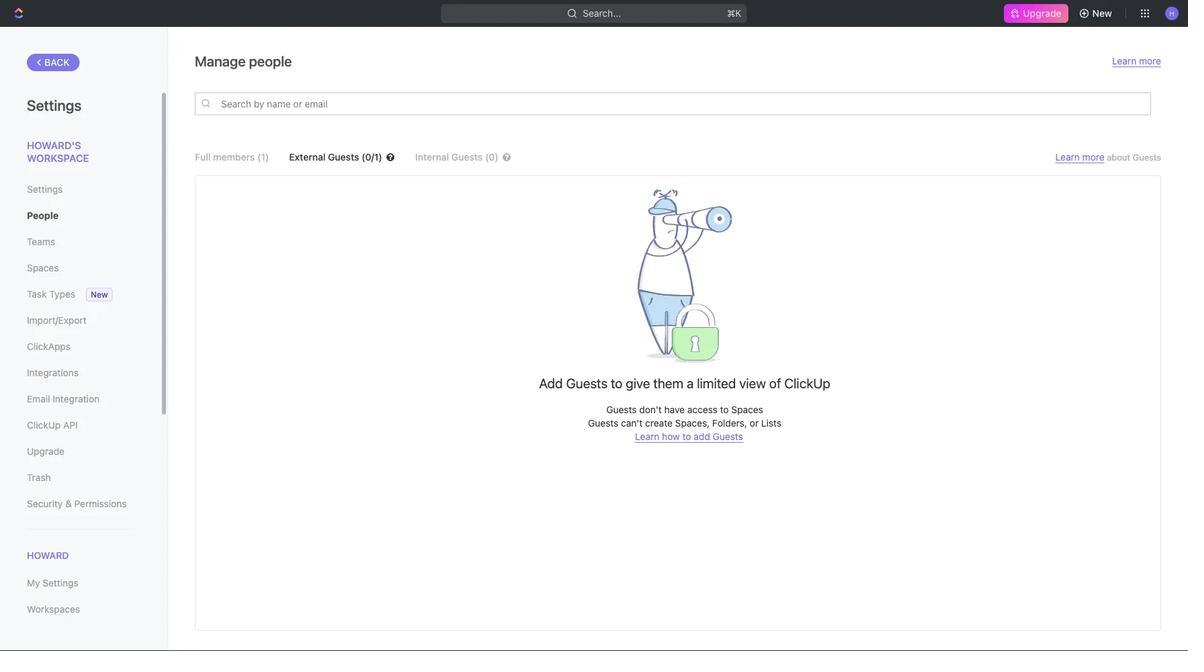 Task type: describe. For each thing, give the bounding box(es) containing it.
external guests (0/1) button
[[289, 152, 395, 163]]

learn for learn more about guests
[[1056, 152, 1080, 163]]

add
[[539, 375, 563, 391]]

give
[[626, 375, 650, 391]]

guests inside learn more about guests
[[1133, 152, 1161, 162]]

api
[[63, 420, 78, 431]]

them
[[653, 375, 684, 391]]

clickup api
[[27, 420, 78, 431]]

task
[[27, 289, 47, 300]]

internal guests (0)
[[415, 152, 499, 163]]

&
[[65, 498, 72, 509]]

learn inside "guests don't have access to spaces guests can't create spaces, folders, or lists learn how to add guests"
[[635, 431, 660, 442]]

internal guests (0) button
[[415, 152, 531, 163]]

external guests (0/1)
[[289, 152, 382, 163]]

settings element
[[0, 27, 168, 651]]

integration
[[53, 393, 100, 405]]

howard
[[27, 550, 69, 561]]

learn for learn more
[[1112, 55, 1137, 67]]

0 horizontal spatial upgrade link
[[27, 440, 134, 463]]

manage
[[195, 52, 246, 69]]

or
[[750, 418, 759, 429]]

spaces inside settings element
[[27, 262, 59, 274]]

email integration link
[[27, 388, 134, 411]]

guests right "add"
[[566, 375, 608, 391]]

permissions
[[74, 498, 127, 509]]

h
[[1170, 9, 1175, 17]]

create
[[645, 418, 673, 429]]

⌘k
[[727, 8, 742, 19]]

access
[[687, 404, 718, 415]]

2 vertical spatial to
[[683, 431, 691, 442]]

my
[[27, 578, 40, 589]]

learn more
[[1112, 55, 1161, 67]]

1 vertical spatial to
[[720, 404, 729, 415]]

lists
[[761, 418, 782, 429]]

add guests to give them a limited view of clickup
[[539, 375, 831, 391]]

people
[[27, 210, 58, 221]]

upgrade inside settings element
[[27, 446, 65, 457]]

external
[[289, 152, 326, 163]]

integrations
[[27, 367, 79, 378]]

folders,
[[712, 418, 747, 429]]

view
[[739, 375, 766, 391]]

add
[[694, 431, 710, 442]]

import/export link
[[27, 309, 134, 332]]

about
[[1107, 152, 1130, 162]]

people
[[249, 52, 292, 69]]

spaces inside "guests don't have access to spaces guests can't create spaces, folders, or lists learn how to add guests"
[[731, 404, 763, 415]]

(0)
[[485, 152, 499, 163]]

my settings
[[27, 578, 78, 589]]

guests left the (0)
[[452, 152, 483, 163]]

members
[[213, 152, 255, 163]]

learn how to add guests link
[[635, 431, 743, 443]]

new inside button
[[1093, 8, 1112, 19]]

clickapps link
[[27, 335, 134, 358]]

people link
[[27, 204, 134, 227]]

task types
[[27, 289, 75, 300]]

my settings link
[[27, 572, 134, 595]]



Task type: locate. For each thing, give the bounding box(es) containing it.
clickup inside settings element
[[27, 420, 61, 431]]

howard's
[[27, 139, 81, 151]]

clickup
[[784, 375, 831, 391], [27, 420, 61, 431]]

0 vertical spatial more
[[1139, 55, 1161, 67]]

to down the spaces,
[[683, 431, 691, 442]]

teams
[[27, 236, 55, 247]]

learn down create
[[635, 431, 660, 442]]

settings right the my
[[43, 578, 78, 589]]

upgrade
[[1023, 8, 1062, 19], [27, 446, 65, 457]]

spaces link
[[27, 257, 134, 280]]

types
[[49, 289, 75, 300]]

guests don't have access to spaces guests can't create spaces, folders, or lists learn how to add guests
[[588, 404, 782, 442]]

1 horizontal spatial more
[[1139, 55, 1161, 67]]

1 vertical spatial spaces
[[731, 404, 763, 415]]

full members (1) button
[[195, 152, 269, 163]]

more left about
[[1082, 152, 1105, 163]]

trash link
[[27, 466, 134, 489]]

(1)
[[257, 152, 269, 163]]

search...
[[583, 8, 621, 19]]

internal
[[415, 152, 449, 163]]

more for learn more
[[1139, 55, 1161, 67]]

(0/1)
[[362, 152, 382, 163]]

email integration
[[27, 393, 100, 405]]

h button
[[1161, 3, 1183, 24]]

back
[[44, 57, 70, 68]]

security & permissions
[[27, 498, 127, 509]]

0 vertical spatial learn
[[1112, 55, 1137, 67]]

1 vertical spatial learn
[[1056, 152, 1080, 163]]

upgrade down clickup api
[[27, 446, 65, 457]]

0 horizontal spatial new
[[91, 290, 108, 299]]

trash
[[27, 472, 51, 483]]

teams link
[[27, 231, 134, 253]]

2 vertical spatial settings
[[43, 578, 78, 589]]

spaces down teams
[[27, 262, 59, 274]]

clickapps
[[27, 341, 71, 352]]

settings link
[[27, 178, 134, 201]]

1 vertical spatial more
[[1082, 152, 1105, 163]]

workspaces
[[27, 604, 80, 615]]

1 vertical spatial new
[[91, 290, 108, 299]]

to left give
[[611, 375, 623, 391]]

workspace
[[27, 152, 89, 164]]

how
[[662, 431, 680, 442]]

guests right about
[[1133, 152, 1161, 162]]

security & permissions link
[[27, 493, 134, 515]]

spaces
[[27, 262, 59, 274], [731, 404, 763, 415]]

learn down the new button
[[1112, 55, 1137, 67]]

new
[[1093, 8, 1112, 19], [91, 290, 108, 299]]

have
[[664, 404, 685, 415]]

guests
[[328, 152, 359, 163], [452, 152, 483, 163], [1133, 152, 1161, 162], [566, 375, 608, 391], [606, 404, 637, 415], [588, 418, 619, 429], [713, 431, 743, 442]]

workspaces link
[[27, 598, 134, 621]]

1 horizontal spatial upgrade link
[[1004, 4, 1068, 23]]

0 vertical spatial spaces
[[27, 262, 59, 274]]

spaces up or
[[731, 404, 763, 415]]

guests up can't
[[606, 404, 637, 415]]

settings up howard's
[[27, 96, 82, 114]]

learn left about
[[1056, 152, 1080, 163]]

settings
[[27, 96, 82, 114], [27, 184, 63, 195], [43, 578, 78, 589]]

1 vertical spatial upgrade
[[27, 446, 65, 457]]

upgrade link up trash link
[[27, 440, 134, 463]]

1 vertical spatial clickup
[[27, 420, 61, 431]]

0 vertical spatial clickup
[[784, 375, 831, 391]]

new inside settings element
[[91, 290, 108, 299]]

clickup left api
[[27, 420, 61, 431]]

import/export
[[27, 315, 86, 326]]

to up 'folders,'
[[720, 404, 729, 415]]

0 vertical spatial settings
[[27, 96, 82, 114]]

limited
[[697, 375, 736, 391]]

can't
[[621, 418, 643, 429]]

new button
[[1074, 3, 1120, 24]]

0 vertical spatial new
[[1093, 8, 1112, 19]]

clickup right of
[[784, 375, 831, 391]]

settings up people
[[27, 184, 63, 195]]

1 horizontal spatial upgrade
[[1023, 8, 1062, 19]]

2 horizontal spatial learn
[[1112, 55, 1137, 67]]

0 horizontal spatial upgrade
[[27, 446, 65, 457]]

0 horizontal spatial learn
[[635, 431, 660, 442]]

upgrade left the new button
[[1023, 8, 1062, 19]]

0 horizontal spatial to
[[611, 375, 623, 391]]

1 vertical spatial upgrade link
[[27, 440, 134, 463]]

more
[[1139, 55, 1161, 67], [1082, 152, 1105, 163]]

1 horizontal spatial learn
[[1056, 152, 1080, 163]]

upgrade link
[[1004, 4, 1068, 23], [27, 440, 134, 463]]

guests left can't
[[588, 418, 619, 429]]

guests down 'folders,'
[[713, 431, 743, 442]]

manage people
[[195, 52, 292, 69]]

1 vertical spatial settings
[[27, 184, 63, 195]]

0 vertical spatial to
[[611, 375, 623, 391]]

guests left (0/1)
[[328, 152, 359, 163]]

back link
[[27, 54, 80, 71]]

upgrade link left the new button
[[1004, 4, 1068, 23]]

integrations link
[[27, 362, 134, 384]]

Search by name or email text field
[[195, 92, 1151, 115]]

1 horizontal spatial to
[[683, 431, 691, 442]]

clickup api link
[[27, 414, 134, 437]]

0 vertical spatial upgrade
[[1023, 8, 1062, 19]]

0 horizontal spatial more
[[1082, 152, 1105, 163]]

1 horizontal spatial spaces
[[731, 404, 763, 415]]

1 horizontal spatial new
[[1093, 8, 1112, 19]]

0 horizontal spatial spaces
[[27, 262, 59, 274]]

0 horizontal spatial clickup
[[27, 420, 61, 431]]

more for learn more about guests
[[1082, 152, 1105, 163]]

security
[[27, 498, 63, 509]]

email
[[27, 393, 50, 405]]

learn more about guests
[[1056, 152, 1161, 163]]

more down "h" dropdown button
[[1139, 55, 1161, 67]]

learn
[[1112, 55, 1137, 67], [1056, 152, 1080, 163], [635, 431, 660, 442]]

0 vertical spatial upgrade link
[[1004, 4, 1068, 23]]

full
[[195, 152, 211, 163]]

2 horizontal spatial to
[[720, 404, 729, 415]]

1 horizontal spatial clickup
[[784, 375, 831, 391]]

howard's workspace
[[27, 139, 89, 164]]

don't
[[639, 404, 662, 415]]

a
[[687, 375, 694, 391]]

full members (1)
[[195, 152, 269, 163]]

of
[[769, 375, 781, 391]]

spaces,
[[675, 418, 710, 429]]

to
[[611, 375, 623, 391], [720, 404, 729, 415], [683, 431, 691, 442]]

2 vertical spatial learn
[[635, 431, 660, 442]]



Task type: vqa. For each thing, say whether or not it's contained in the screenshot.
my docs button
no



